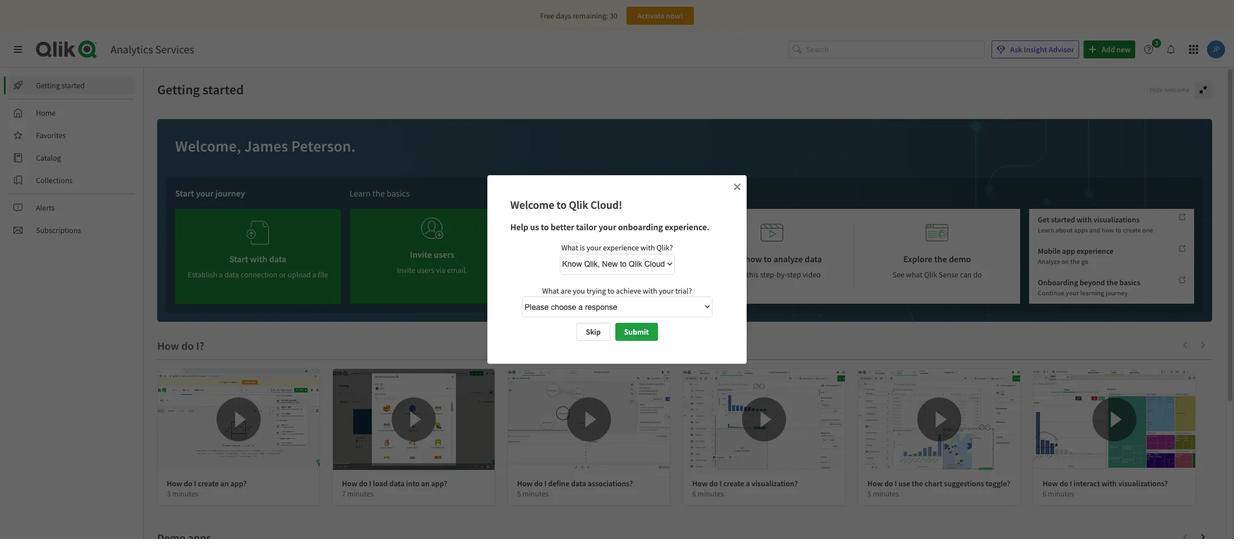 Task type: describe. For each thing, give the bounding box(es) containing it.
how do i create an app? image
[[158, 369, 320, 470]]

see
[[893, 270, 905, 280]]

peterson.
[[291, 136, 356, 156]]

what
[[907, 270, 923, 280]]

analytics services
[[111, 42, 194, 56]]

1 horizontal spatial started
[[203, 81, 244, 98]]

journey inside onboarding beyond the basics continue your learning journey
[[1106, 289, 1129, 297]]

this
[[747, 270, 759, 280]]

app? inside how do i create an app? 3 minutes
[[231, 479, 247, 489]]

do for how do i interact with visualizations?
[[1060, 479, 1069, 489]]

how do i interact with visualizations? 6 minutes
[[1043, 479, 1169, 499]]

how do i create a visualization? 6 minutes
[[693, 479, 798, 499]]

with down insights
[[643, 286, 658, 296]]

your right tailor
[[599, 221, 617, 233]]

how inside get started with visualizations learn about apps and how to create one
[[1103, 226, 1115, 234]]

getting inside welcome, james peterson. main content
[[157, 81, 200, 98]]

tailor
[[576, 221, 597, 233]]

favorites link
[[9, 126, 135, 144]]

how do i load data into an app? image
[[333, 369, 495, 470]]

james
[[244, 136, 288, 156]]

an inside how do i create an app? 3 minutes
[[221, 479, 229, 489]]

analyze inside analyze sample data experience data to insights
[[568, 253, 597, 265]]

qlik inside dialog
[[569, 198, 589, 212]]

getting started inside welcome, james peterson. main content
[[157, 81, 244, 98]]

data up insights
[[629, 253, 646, 265]]

an inside how do i load data into an app? 7 minutes
[[421, 479, 430, 489]]

the inside mobile app experience analyze on the go
[[1071, 257, 1081, 266]]

is
[[580, 243, 585, 253]]

how do i create an app? element
[[167, 479, 247, 489]]

how do i interact with visualizations? image
[[1034, 369, 1196, 470]]

×
[[734, 178, 742, 194]]

the inside onboarding beyond the basics continue your learning journey
[[1107, 278, 1119, 288]]

cloud!
[[591, 198, 623, 212]]

analyze sample data image
[[596, 218, 618, 248]]

a
[[746, 479, 750, 489]]

can
[[961, 270, 972, 280]]

how do i define data associations? 5 minutes
[[517, 479, 633, 499]]

get started with visualizations learn about apps and how to create one
[[1039, 214, 1154, 234]]

0 vertical spatial users
[[434, 249, 455, 260]]

create inside get started with visualizations learn about apps and how to create one
[[1124, 226, 1142, 234]]

advisor
[[1049, 44, 1075, 54]]

welcome,
[[175, 136, 241, 156]]

do for how do i define data associations?
[[534, 479, 543, 489]]

activate now!
[[638, 11, 684, 21]]

submit
[[625, 327, 649, 337]]

searchbar element
[[789, 40, 986, 59]]

learn how to analyze data image
[[761, 218, 784, 248]]

alerts link
[[9, 199, 135, 217]]

subscriptions link
[[9, 221, 135, 239]]

minutes inside how do i load data into an app? 7 minutes
[[348, 489, 374, 499]]

started inside getting started link
[[62, 80, 85, 90]]

help
[[511, 221, 529, 233]]

your right the start
[[196, 188, 214, 199]]

submit button
[[616, 323, 658, 341]]

mobile
[[1039, 246, 1061, 256]]

1 vertical spatial invite
[[397, 265, 416, 275]]

0 horizontal spatial basics
[[387, 188, 410, 199]]

define
[[549, 479, 570, 489]]

better
[[551, 221, 575, 233]]

suggestions
[[945, 479, 985, 489]]

achieve
[[616, 286, 642, 296]]

trying
[[587, 286, 606, 296]]

create for how do i create an app?
[[198, 479, 219, 489]]

minutes inside how do i use the chart suggestions toggle? 5 minutes
[[873, 489, 900, 499]]

basics inside onboarding beyond the basics continue your learning journey
[[1120, 278, 1141, 288]]

onboarding beyond the basics continue your learning journey
[[1039, 278, 1141, 297]]

do for how do i create an app?
[[184, 479, 193, 489]]

30
[[610, 11, 618, 21]]

welcome, james peterson. main content
[[144, 67, 1235, 539]]

invite users invite users via email.
[[397, 249, 468, 275]]

visualizations?
[[1119, 479, 1169, 489]]

how do i create a visualization? image
[[684, 369, 846, 470]]

how do i create a visualization? element
[[693, 479, 798, 489]]

one
[[1143, 226, 1154, 234]]

analytics services element
[[111, 42, 194, 56]]

sense
[[939, 270, 959, 280]]

free
[[541, 11, 555, 21]]

remaining:
[[573, 11, 609, 21]]

the inside how do i use the chart suggestions toggle? 5 minutes
[[912, 479, 924, 489]]

to inside analyze sample data experience data to insights
[[617, 270, 624, 280]]

welcome to qlik cloud!
[[511, 198, 623, 212]]

how do i create an app? 3 minutes
[[167, 479, 247, 499]]

go
[[1082, 257, 1089, 266]]

ask insight advisor button
[[992, 40, 1080, 58]]

with left qlik?
[[641, 243, 655, 253]]

learn for learn how to analyze data follow this step-by-step video
[[722, 253, 744, 265]]

sample
[[599, 253, 627, 265]]

do for how do i create a visualization?
[[710, 479, 718, 489]]

activate
[[638, 11, 665, 21]]

experience.
[[665, 221, 710, 233]]

7
[[342, 489, 346, 499]]

how do i use the chart suggestions toggle? image
[[859, 369, 1021, 470]]

how for how do i use the chart suggestions toggle?
[[868, 479, 883, 489]]

analytics
[[111, 42, 153, 56]]

learn how to analyze data follow this step-by-step video
[[722, 253, 823, 280]]

explore
[[904, 253, 933, 265]]

learn inside get started with visualizations learn about apps and how to create one
[[1039, 226, 1055, 234]]

days
[[556, 11, 572, 21]]

alerts
[[36, 203, 55, 213]]

data for learn how to analyze data
[[805, 253, 823, 265]]

analyze sample data experience data to insights
[[563, 253, 651, 280]]

step-
[[761, 270, 777, 280]]

continue
[[1039, 289, 1065, 297]]

to up "better"
[[557, 198, 567, 212]]

are
[[561, 286, 572, 296]]

on
[[1062, 257, 1070, 266]]

your inside onboarding beyond the basics continue your learning journey
[[1066, 289, 1080, 297]]

collections link
[[9, 171, 135, 189]]

how do i load data into an app? element
[[342, 479, 448, 489]]

explore the demo image
[[927, 218, 949, 248]]

via
[[436, 265, 446, 275]]

interact
[[1074, 479, 1101, 489]]

services
[[155, 42, 194, 56]]

minutes for how do i create an app?
[[172, 489, 198, 499]]

do for how do i use the chart suggestions toggle?
[[885, 479, 894, 489]]

how do i load data into an app? 7 minutes
[[342, 479, 448, 499]]

× button
[[734, 178, 742, 194]]

insight
[[1024, 44, 1048, 54]]

home
[[36, 108, 56, 118]]

0 vertical spatial invite
[[410, 249, 432, 260]]

email.
[[447, 265, 468, 275]]

minutes for how do i create a visualization?
[[698, 489, 724, 499]]

3
[[167, 489, 171, 499]]

how for how do i define data associations?
[[517, 479, 533, 489]]

analyze
[[774, 253, 804, 265]]

minutes for how do i define data associations?
[[523, 489, 549, 499]]



Task type: vqa. For each thing, say whether or not it's contained in the screenshot.
save sheet location
no



Task type: locate. For each thing, give the bounding box(es) containing it.
0 horizontal spatial learn
[[350, 188, 371, 199]]

1 horizontal spatial getting
[[157, 81, 200, 98]]

i inside the how do i interact with visualizations? 6 minutes
[[1071, 479, 1073, 489]]

hide welcome image
[[1200, 85, 1208, 94]]

us
[[531, 221, 539, 233]]

0 horizontal spatial 5
[[517, 489, 521, 499]]

step
[[788, 270, 802, 280]]

minutes down how do i create a visualization? element
[[698, 489, 724, 499]]

minutes
[[172, 489, 198, 499], [348, 489, 374, 499], [523, 489, 549, 499], [698, 489, 724, 499], [873, 489, 900, 499], [1049, 489, 1075, 499]]

analyze inside mobile app experience analyze on the go
[[1039, 257, 1061, 266]]

1 app? from the left
[[231, 479, 247, 489]]

welcome
[[511, 198, 555, 212]]

create inside how do i create a visualization? 6 minutes
[[724, 479, 745, 489]]

app
[[1063, 246, 1076, 256]]

how inside the how do i interact with visualizations? 6 minutes
[[1043, 479, 1059, 489]]

5 i from the left
[[895, 479, 898, 489]]

create inside how do i create an app? 3 minutes
[[198, 479, 219, 489]]

1 horizontal spatial journey
[[1106, 289, 1129, 297]]

how right and
[[1103, 226, 1115, 234]]

learn for learn the basics
[[350, 188, 371, 199]]

welcome, james peterson.
[[175, 136, 356, 156]]

2 5 from the left
[[868, 489, 872, 499]]

and
[[1090, 226, 1101, 234]]

how left use
[[868, 479, 883, 489]]

onboarding
[[1039, 278, 1079, 288]]

visualization?
[[752, 479, 798, 489]]

1 horizontal spatial analyze
[[1039, 257, 1061, 266]]

0 vertical spatial basics
[[387, 188, 410, 199]]

0 vertical spatial qlik
[[569, 198, 589, 212]]

experience
[[603, 243, 639, 253], [1077, 246, 1114, 256]]

Search text field
[[807, 40, 986, 59]]

1 vertical spatial learn
[[1039, 226, 1055, 234]]

how inside the learn how to analyze data follow this step-by-step video
[[746, 253, 762, 265]]

getting started inside "navigation pane" element
[[36, 80, 85, 90]]

6 minutes from the left
[[1049, 489, 1075, 499]]

6
[[693, 489, 697, 499], [1043, 489, 1047, 499]]

0 horizontal spatial 6
[[693, 489, 697, 499]]

data left into
[[390, 479, 405, 489]]

started
[[62, 80, 85, 90], [203, 81, 244, 98], [1052, 214, 1076, 225]]

5 inside how do i define data associations? 5 minutes
[[517, 489, 521, 499]]

close sidebar menu image
[[13, 45, 22, 54]]

how up this
[[746, 253, 762, 265]]

do inside how do i load data into an app? 7 minutes
[[359, 479, 368, 489]]

minutes inside the how do i interact with visualizations? 6 minutes
[[1049, 489, 1075, 499]]

now!
[[667, 11, 684, 21]]

how inside how do i use the chart suggestions toggle? 5 minutes
[[868, 479, 883, 489]]

1 6 from the left
[[693, 489, 697, 499]]

skip
[[586, 327, 601, 337]]

1 horizontal spatial qlik
[[925, 270, 938, 280]]

0 horizontal spatial getting
[[36, 80, 60, 90]]

ask insight advisor
[[1011, 44, 1075, 54]]

do inside explore the demo see what qlik sense can do
[[974, 270, 983, 280]]

0 horizontal spatial app?
[[231, 479, 247, 489]]

6 inside the how do i interact with visualizations? 6 minutes
[[1043, 489, 1047, 499]]

to up what are you trying to achieve with your trial?
[[617, 270, 624, 280]]

getting started
[[36, 80, 85, 90], [157, 81, 244, 98]]

minutes inside how do i define data associations? 5 minutes
[[523, 489, 549, 499]]

getting started down services
[[157, 81, 244, 98]]

create for how do i create a visualization?
[[724, 479, 745, 489]]

how left interact at right bottom
[[1043, 479, 1059, 489]]

do inside how do i define data associations? 5 minutes
[[534, 479, 543, 489]]

learn
[[350, 188, 371, 199], [1039, 226, 1055, 234], [722, 253, 744, 265]]

2 i from the left
[[369, 479, 372, 489]]

minutes down interact at right bottom
[[1049, 489, 1075, 499]]

do inside how do i create a visualization? 6 minutes
[[710, 479, 718, 489]]

data inside the learn how to analyze data follow this step-by-step video
[[805, 253, 823, 265]]

0 horizontal spatial experience
[[603, 243, 639, 253]]

5 inside how do i use the chart suggestions toggle? 5 minutes
[[868, 489, 872, 499]]

to up step-
[[764, 253, 772, 265]]

how up the "3"
[[167, 479, 182, 489]]

catalog link
[[9, 149, 135, 167]]

how for how do i create an app?
[[167, 479, 182, 489]]

what for what is your experience with qlik?
[[562, 243, 579, 253]]

your right is
[[587, 243, 602, 253]]

i inside how do i create a visualization? 6 minutes
[[720, 479, 722, 489]]

2 how from the left
[[342, 479, 358, 489]]

how do i use the chart suggestions toggle? 5 minutes
[[868, 479, 1011, 499]]

data down "sample"
[[601, 270, 615, 280]]

users up via
[[434, 249, 455, 260]]

getting up home
[[36, 80, 60, 90]]

1 horizontal spatial basics
[[1120, 278, 1141, 288]]

video
[[803, 270, 821, 280]]

apps
[[1075, 226, 1089, 234]]

experience
[[563, 270, 599, 280]]

load
[[373, 479, 388, 489]]

1 horizontal spatial 6
[[1043, 489, 1047, 499]]

catalog
[[36, 153, 61, 163]]

journey right the start
[[216, 188, 245, 199]]

6 for how do i create a visualization?
[[693, 489, 697, 499]]

data for how do i define data associations?
[[571, 479, 587, 489]]

with inside get started with visualizations learn about apps and how to create one
[[1077, 214, 1093, 225]]

3 i from the left
[[545, 479, 547, 489]]

i for how do i create a visualization?
[[720, 479, 722, 489]]

collections
[[36, 175, 73, 185]]

how left the define
[[517, 479, 533, 489]]

beyond
[[1080, 278, 1106, 288]]

4 minutes from the left
[[698, 489, 724, 499]]

3 how from the left
[[517, 479, 533, 489]]

how for how do i interact with visualizations?
[[1043, 479, 1059, 489]]

what for what are you trying to achieve with your trial?
[[543, 286, 560, 296]]

1 vertical spatial basics
[[1120, 278, 1141, 288]]

to right us
[[541, 221, 549, 233]]

learn inside the learn how to analyze data follow this step-by-step video
[[722, 253, 744, 265]]

6 inside how do i create a visualization? 6 minutes
[[693, 489, 697, 499]]

how for how do i create a visualization?
[[693, 479, 708, 489]]

do inside how do i create an app? 3 minutes
[[184, 479, 193, 489]]

activate now! link
[[627, 7, 694, 25]]

i for how do i load data into an app?
[[369, 479, 372, 489]]

follow
[[723, 270, 745, 280]]

by-
[[777, 270, 788, 280]]

6 for how do i interact with visualizations?
[[1043, 489, 1047, 499]]

get
[[1039, 214, 1050, 225]]

1 horizontal spatial app?
[[431, 479, 448, 489]]

5 minutes from the left
[[873, 489, 900, 499]]

free days remaining: 30
[[541, 11, 618, 21]]

the inside explore the demo see what qlik sense can do
[[935, 253, 948, 265]]

with up apps
[[1077, 214, 1093, 225]]

how do i define data associations? element
[[517, 479, 633, 489]]

how inside how do i create an app? 3 minutes
[[167, 479, 182, 489]]

minutes right the "3"
[[172, 489, 198, 499]]

0 horizontal spatial getting started
[[36, 80, 85, 90]]

analyze down is
[[568, 253, 597, 265]]

6 i from the left
[[1071, 479, 1073, 489]]

trial?
[[676, 286, 692, 296]]

qlik up tailor
[[569, 198, 589, 212]]

what is your experience with qlik?
[[562, 243, 673, 253]]

analyze down mobile
[[1039, 257, 1061, 266]]

journey right 'learning'
[[1106, 289, 1129, 297]]

i inside how do i load data into an app? 7 minutes
[[369, 479, 372, 489]]

1 an from the left
[[221, 479, 229, 489]]

how inside how do i create a visualization? 6 minutes
[[693, 479, 708, 489]]

do for how do i load data into an app?
[[359, 479, 368, 489]]

2 an from the left
[[421, 479, 430, 489]]

0 horizontal spatial an
[[221, 479, 229, 489]]

what left the are on the left of the page
[[543, 286, 560, 296]]

6 how from the left
[[1043, 479, 1059, 489]]

experience inside mobile app experience analyze on the go
[[1077, 246, 1114, 256]]

your left trial?
[[659, 286, 674, 296]]

0 horizontal spatial create
[[198, 479, 219, 489]]

to
[[557, 198, 567, 212], [541, 221, 549, 233], [1116, 226, 1122, 234], [764, 253, 772, 265], [617, 270, 624, 280], [608, 286, 615, 296]]

to right trying
[[608, 286, 615, 296]]

app?
[[231, 479, 247, 489], [431, 479, 448, 489]]

what
[[562, 243, 579, 253], [543, 286, 560, 296]]

1 minutes from the left
[[172, 489, 198, 499]]

explore the demo see what qlik sense can do
[[893, 253, 983, 280]]

minutes for how do i interact with visualizations?
[[1049, 489, 1075, 499]]

to down visualizations
[[1116, 226, 1122, 234]]

getting started link
[[9, 76, 135, 94]]

1 how from the left
[[167, 479, 182, 489]]

0 horizontal spatial started
[[62, 80, 85, 90]]

i for how do i define data associations?
[[545, 479, 547, 489]]

skip button
[[577, 323, 611, 341]]

use
[[899, 479, 911, 489]]

3 minutes from the left
[[523, 489, 549, 499]]

i for how do i interact with visualizations?
[[1071, 479, 1073, 489]]

experience up 'go'
[[1077, 246, 1114, 256]]

1 horizontal spatial 5
[[868, 489, 872, 499]]

1 vertical spatial how
[[746, 253, 762, 265]]

qlik inside explore the demo see what qlik sense can do
[[925, 270, 938, 280]]

data inside how do i define data associations? 5 minutes
[[571, 479, 587, 489]]

1 5 from the left
[[517, 489, 521, 499]]

i for how do i use the chart suggestions toggle?
[[895, 479, 898, 489]]

to inside the learn how to analyze data follow this step-by-step video
[[764, 253, 772, 265]]

how inside how do i load data into an app? 7 minutes
[[342, 479, 358, 489]]

1 horizontal spatial experience
[[1077, 246, 1114, 256]]

invite users image
[[421, 213, 444, 243]]

associations?
[[588, 479, 633, 489]]

visualizations
[[1094, 214, 1140, 225]]

how do i interact with visualizations? element
[[1043, 479, 1169, 489]]

the
[[373, 188, 385, 199], [935, 253, 948, 265], [1071, 257, 1081, 266], [1107, 278, 1119, 288], [912, 479, 924, 489]]

data for analyze sample data
[[601, 270, 615, 280]]

1 horizontal spatial create
[[724, 479, 745, 489]]

invite left via
[[397, 265, 416, 275]]

journey
[[216, 188, 245, 199], [1106, 289, 1129, 297]]

5 how from the left
[[868, 479, 883, 489]]

data inside how do i load data into an app? 7 minutes
[[390, 479, 405, 489]]

with inside the how do i interact with visualizations? 6 minutes
[[1102, 479, 1117, 489]]

minutes inside how do i create a visualization? 6 minutes
[[698, 489, 724, 499]]

you
[[573, 286, 585, 296]]

qlik right what
[[925, 270, 938, 280]]

chart
[[925, 479, 943, 489]]

how left a
[[693, 479, 708, 489]]

i inside how do i use the chart suggestions toggle? 5 minutes
[[895, 479, 898, 489]]

minutes down use
[[873, 489, 900, 499]]

your
[[196, 188, 214, 199], [599, 221, 617, 233], [587, 243, 602, 253], [659, 286, 674, 296], [1066, 289, 1080, 297]]

1 vertical spatial journey
[[1106, 289, 1129, 297]]

0 horizontal spatial analyze
[[568, 253, 597, 265]]

getting inside "navigation pane" element
[[36, 80, 60, 90]]

0 vertical spatial learn
[[350, 188, 371, 199]]

i inside how do i create an app? 3 minutes
[[194, 479, 196, 489]]

1 horizontal spatial how
[[1103, 226, 1115, 234]]

0 vertical spatial how
[[1103, 226, 1115, 234]]

do inside how do i use the chart suggestions toggle? 5 minutes
[[885, 479, 894, 489]]

how
[[1103, 226, 1115, 234], [746, 253, 762, 265]]

home link
[[9, 104, 135, 122]]

an
[[221, 479, 229, 489], [421, 479, 430, 489]]

1 vertical spatial qlik
[[925, 270, 938, 280]]

2 6 from the left
[[1043, 489, 1047, 499]]

into
[[406, 479, 420, 489]]

minutes right 7 on the bottom left
[[348, 489, 374, 499]]

4 i from the left
[[720, 479, 722, 489]]

app? inside how do i load data into an app? 7 minutes
[[431, 479, 448, 489]]

learn the basics
[[350, 188, 410, 199]]

how up 7 on the bottom left
[[342, 479, 358, 489]]

experience inside welcome to qlik sense cloud dialog
[[603, 243, 639, 253]]

minutes inside how do i create an app? 3 minutes
[[172, 489, 198, 499]]

favorites
[[36, 130, 66, 140]]

1 vertical spatial users
[[417, 265, 435, 275]]

0 horizontal spatial journey
[[216, 188, 245, 199]]

how inside how do i define data associations? 5 minutes
[[517, 479, 533, 489]]

2 app? from the left
[[431, 479, 448, 489]]

toggle?
[[986, 479, 1011, 489]]

about
[[1056, 226, 1073, 234]]

analyze
[[568, 253, 597, 265], [1039, 257, 1061, 266]]

data up video
[[805, 253, 823, 265]]

invite down the "invite users" image
[[410, 249, 432, 260]]

2 horizontal spatial started
[[1052, 214, 1076, 225]]

2 minutes from the left
[[348, 489, 374, 499]]

getting
[[36, 80, 60, 90], [157, 81, 200, 98]]

basics
[[387, 188, 410, 199], [1120, 278, 1141, 288]]

0 vertical spatial what
[[562, 243, 579, 253]]

start your journey
[[175, 188, 245, 199]]

to inside get started with visualizations learn about apps and how to create one
[[1116, 226, 1122, 234]]

with right interact at right bottom
[[1102, 479, 1117, 489]]

navigation pane element
[[0, 72, 143, 244]]

demo
[[950, 253, 972, 265]]

2 vertical spatial learn
[[722, 253, 744, 265]]

i for how do i create an app?
[[194, 479, 196, 489]]

how for how do i load data into an app?
[[342, 479, 358, 489]]

0 vertical spatial journey
[[216, 188, 245, 199]]

welcome to qlik sense cloud dialog
[[488, 175, 747, 364]]

1 horizontal spatial an
[[421, 479, 430, 489]]

data for how do i load data into an app?
[[390, 479, 405, 489]]

mobile app experience analyze on the go
[[1039, 246, 1114, 266]]

1 horizontal spatial getting started
[[157, 81, 244, 98]]

0 horizontal spatial what
[[543, 286, 560, 296]]

data right the define
[[571, 479, 587, 489]]

onboarding
[[618, 221, 663, 233]]

minutes down the define
[[523, 489, 549, 499]]

qlik?
[[657, 243, 673, 253]]

getting down services
[[157, 81, 200, 98]]

i inside how do i define data associations? 5 minutes
[[545, 479, 547, 489]]

subscriptions
[[36, 225, 81, 235]]

0 horizontal spatial how
[[746, 253, 762, 265]]

what left is
[[562, 243, 579, 253]]

i
[[194, 479, 196, 489], [369, 479, 372, 489], [545, 479, 547, 489], [720, 479, 722, 489], [895, 479, 898, 489], [1071, 479, 1073, 489]]

how do i define data associations? image
[[508, 369, 670, 470]]

what are you trying to achieve with your trial?
[[543, 286, 692, 296]]

getting started up home link
[[36, 80, 85, 90]]

1 horizontal spatial learn
[[722, 253, 744, 265]]

1 horizontal spatial what
[[562, 243, 579, 253]]

experience up "sample"
[[603, 243, 639, 253]]

0 horizontal spatial qlik
[[569, 198, 589, 212]]

2 horizontal spatial learn
[[1039, 226, 1055, 234]]

4 how from the left
[[693, 479, 708, 489]]

started inside get started with visualizations learn about apps and how to create one
[[1052, 214, 1076, 225]]

help us to better tailor your onboarding experience.
[[511, 221, 710, 233]]

1 i from the left
[[194, 479, 196, 489]]

do inside the how do i interact with visualizations? 6 minutes
[[1060, 479, 1069, 489]]

how do i use the chart suggestions toggle? element
[[868, 479, 1011, 489]]

1 vertical spatial what
[[543, 286, 560, 296]]

users left via
[[417, 265, 435, 275]]

your down onboarding
[[1066, 289, 1080, 297]]

2 horizontal spatial create
[[1124, 226, 1142, 234]]



